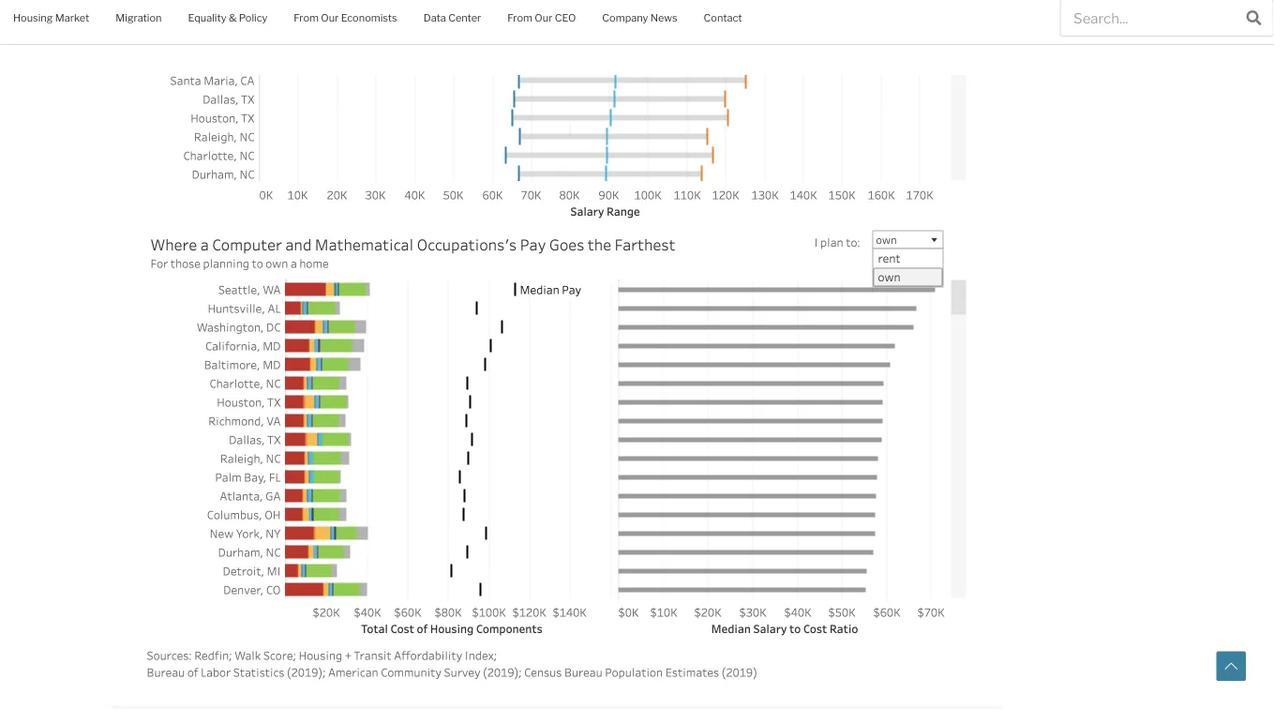 Task type: describe. For each thing, give the bounding box(es) containing it.
company
[[602, 12, 648, 24]]

policy
[[239, 12, 268, 24]]

&
[[229, 12, 237, 24]]

housing
[[13, 12, 53, 24]]

from our economists
[[294, 12, 397, 24]]

center
[[448, 12, 481, 24]]

ceo
[[555, 12, 576, 24]]

housing market link
[[0, 0, 103, 39]]

contact
[[704, 12, 742, 24]]

data center
[[424, 12, 481, 24]]

news
[[651, 12, 678, 24]]

economists
[[341, 12, 397, 24]]

data
[[424, 12, 446, 24]]

equality
[[188, 12, 227, 24]]

from our ceo
[[508, 12, 576, 24]]

equality & policy
[[188, 12, 268, 24]]

from for from our economists
[[294, 12, 319, 24]]

our for economists
[[321, 12, 339, 24]]

company news
[[602, 12, 678, 24]]

data center link
[[411, 0, 495, 39]]



Task type: vqa. For each thing, say whether or not it's contained in the screenshot.
From to the left
yes



Task type: locate. For each thing, give the bounding box(es) containing it.
housing market
[[13, 12, 89, 24]]

1 horizontal spatial from
[[508, 12, 533, 24]]

2 from from the left
[[508, 12, 533, 24]]

our
[[321, 12, 339, 24], [535, 12, 553, 24]]

from right policy
[[294, 12, 319, 24]]

our left ceo
[[535, 12, 553, 24]]

from our ceo link
[[495, 0, 589, 39]]

migration
[[116, 12, 162, 24]]

0 horizontal spatial our
[[321, 12, 339, 24]]

market
[[55, 12, 89, 24]]

0 horizontal spatial from
[[294, 12, 319, 24]]

equality & policy link
[[175, 0, 281, 39]]

our left economists
[[321, 12, 339, 24]]

from for from our ceo
[[508, 12, 533, 24]]

search image
[[1247, 10, 1262, 25]]

2 our from the left
[[535, 12, 553, 24]]

1 from from the left
[[294, 12, 319, 24]]

from our economists link
[[281, 0, 411, 39]]

1 our from the left
[[321, 12, 339, 24]]

1 horizontal spatial our
[[535, 12, 553, 24]]

company news link
[[589, 0, 691, 39]]

from inside 'from our economists' link
[[294, 12, 319, 24]]

migration link
[[103, 0, 175, 39]]

our for ceo
[[535, 12, 553, 24]]

from inside 'from our ceo' link
[[508, 12, 533, 24]]

None search field
[[1060, 0, 1274, 37]]

Search... search field
[[1061, 0, 1236, 36]]

from
[[294, 12, 319, 24], [508, 12, 533, 24]]

from left ceo
[[508, 12, 533, 24]]

contact link
[[691, 0, 756, 39]]



